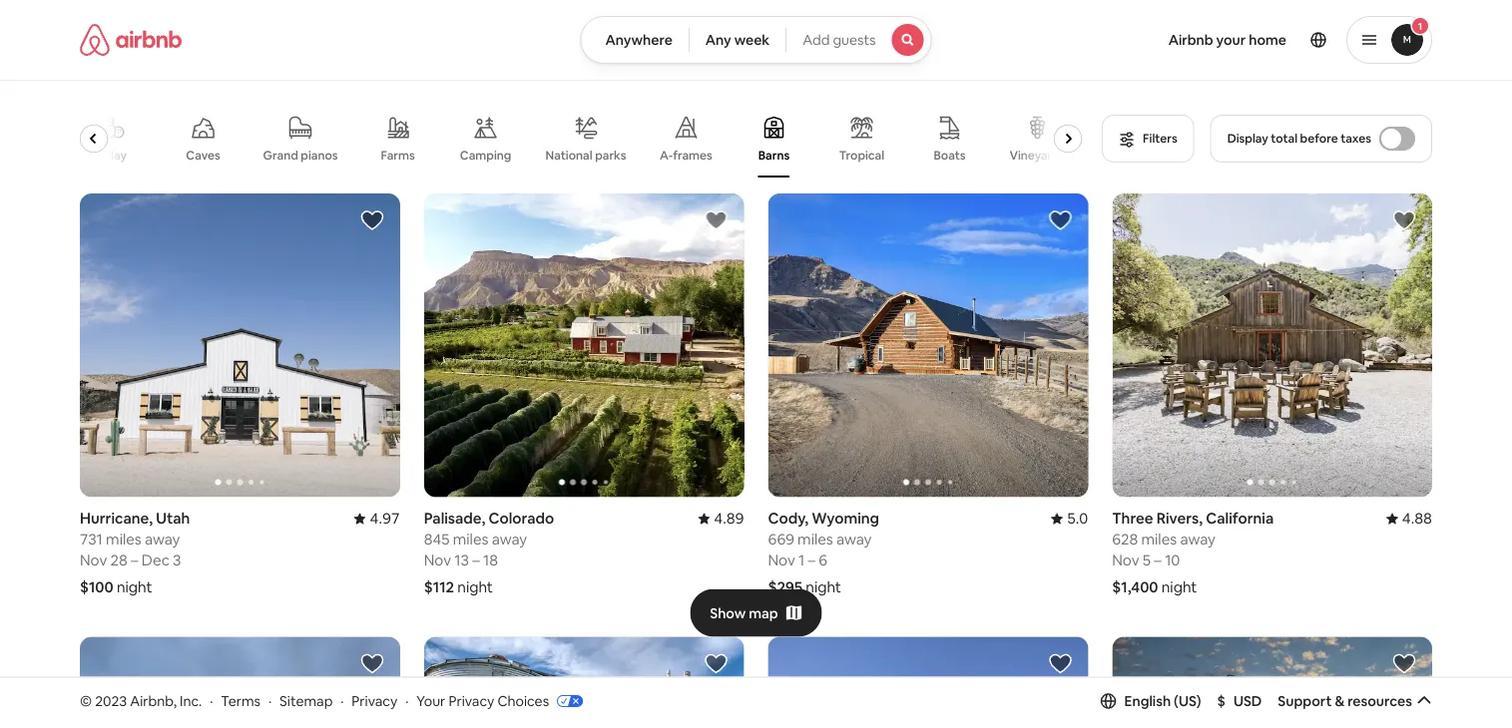 Task type: locate. For each thing, give the bounding box(es) containing it.
nov for 669
[[768, 551, 795, 571]]

show map
[[710, 605, 778, 622]]

3 miles from the left
[[798, 530, 833, 550]]

miles up 28
[[106, 530, 142, 550]]

none search field containing anywhere
[[580, 16, 932, 64]]

parks
[[596, 147, 627, 163]]

– right 5
[[1154, 551, 1162, 571]]

night down 10 on the bottom of page
[[1162, 578, 1197, 598]]

away
[[145, 530, 180, 550], [492, 530, 527, 550], [837, 530, 872, 550], [1180, 530, 1216, 550]]

669
[[768, 530, 794, 550]]

hurricane, utah 731 miles away nov 28 – dec 3 $100 night
[[80, 509, 190, 598]]

nov inside palisade, colorado 845 miles away nov 13 – 18 $112 night
[[424, 551, 451, 571]]

1 nov from the left
[[80, 551, 107, 571]]

2 nov from the left
[[424, 551, 451, 571]]

map
[[749, 605, 778, 622]]

national
[[546, 147, 593, 163]]

3 night from the left
[[806, 578, 841, 598]]

english (us) button
[[1101, 693, 1201, 711]]

2 night from the left
[[457, 578, 493, 598]]

– inside the hurricane, utah 731 miles away nov 28 – dec 3 $100 night
[[131, 551, 138, 571]]

· right terms link
[[268, 692, 272, 710]]

nov inside cody, wyoming 669 miles away nov 1 – 6 $295 night
[[768, 551, 795, 571]]

1 – from the left
[[131, 551, 138, 571]]

· right inc.
[[210, 692, 213, 710]]

nov down 845
[[424, 551, 451, 571]]

–
[[131, 551, 138, 571], [472, 551, 480, 571], [808, 551, 816, 571], [1154, 551, 1162, 571]]

show
[[710, 605, 746, 622]]

– inside cody, wyoming 669 miles away nov 1 – 6 $295 night
[[808, 551, 816, 571]]

caves
[[187, 148, 221, 163]]

4 miles from the left
[[1141, 530, 1177, 550]]

2 privacy from the left
[[449, 692, 494, 710]]

tropical
[[840, 148, 885, 163]]

night
[[117, 578, 152, 598], [457, 578, 493, 598], [806, 578, 841, 598], [1162, 578, 1197, 598]]

three rivers, california 628 miles away nov 5 – 10 $1,400 night
[[1112, 509, 1274, 598]]

away inside palisade, colorado 845 miles away nov 13 – 18 $112 night
[[492, 530, 527, 550]]

farms
[[381, 148, 415, 163]]

731
[[80, 530, 103, 550]]

before
[[1300, 131, 1338, 146]]

5.0
[[1067, 509, 1088, 529]]

– inside three rivers, california 628 miles away nov 5 – 10 $1,400 night
[[1154, 551, 1162, 571]]

california
[[1206, 509, 1274, 529]]

away down colorado at the left
[[492, 530, 527, 550]]

taxes
[[1341, 131, 1372, 146]]

nov for 845
[[424, 551, 451, 571]]

privacy down add to wishlist: ashton, idaho icon
[[352, 692, 398, 710]]

$
[[1217, 693, 1226, 711]]

english (us)
[[1125, 693, 1201, 711]]

3 away from the left
[[837, 530, 872, 550]]

6
[[819, 551, 828, 571]]

any week button
[[689, 16, 787, 64]]

miles inside palisade, colorado 845 miles away nov 13 – 18 $112 night
[[453, 530, 489, 550]]

national parks
[[546, 147, 627, 163]]

0 vertical spatial 1
[[1418, 19, 1423, 32]]

3 · from the left
[[341, 692, 344, 710]]

1 vertical spatial 1
[[799, 551, 805, 571]]

miles
[[106, 530, 142, 550], [453, 530, 489, 550], [798, 530, 833, 550], [1141, 530, 1177, 550]]

nov down 628
[[1112, 551, 1139, 571]]

any week
[[706, 31, 770, 49]]

0 horizontal spatial 1
[[799, 551, 805, 571]]

display total before taxes
[[1227, 131, 1372, 146]]

support & resources
[[1278, 693, 1412, 711]]

1
[[1418, 19, 1423, 32], [799, 551, 805, 571]]

– left 6
[[808, 551, 816, 571]]

choices
[[497, 692, 549, 710]]

nov
[[80, 551, 107, 571], [424, 551, 451, 571], [768, 551, 795, 571], [1112, 551, 1139, 571]]

1 away from the left
[[145, 530, 180, 550]]

– inside palisade, colorado 845 miles away nov 13 – 18 $112 night
[[472, 551, 480, 571]]

sitemap link
[[280, 692, 333, 710]]

nov inside the hurricane, utah 731 miles away nov 28 – dec 3 $100 night
[[80, 551, 107, 571]]

4 away from the left
[[1180, 530, 1216, 550]]

28
[[110, 551, 128, 571]]

1 button
[[1347, 16, 1432, 64]]

away down wyoming in the right bottom of the page
[[837, 530, 872, 550]]

5.0 out of 5 average rating image
[[1051, 509, 1088, 529]]

3 nov from the left
[[768, 551, 795, 571]]

privacy
[[352, 692, 398, 710], [449, 692, 494, 710]]

1 miles from the left
[[106, 530, 142, 550]]

4 – from the left
[[1154, 551, 1162, 571]]

$112
[[424, 578, 454, 598]]

miles inside cody, wyoming 669 miles away nov 1 – 6 $295 night
[[798, 530, 833, 550]]

– right 28
[[131, 551, 138, 571]]

1 inside dropdown button
[[1418, 19, 1423, 32]]

add guests button
[[786, 16, 932, 64]]

group
[[80, 100, 1090, 178], [80, 194, 400, 498], [424, 194, 744, 498], [768, 194, 1088, 498], [1112, 194, 1432, 498], [80, 638, 400, 726], [424, 638, 744, 726], [768, 638, 1088, 726], [1112, 638, 1432, 726]]

away inside cody, wyoming 669 miles away nov 1 – 6 $295 night
[[837, 530, 872, 550]]

1 night from the left
[[117, 578, 152, 598]]

2 miles from the left
[[453, 530, 489, 550]]

4 night from the left
[[1162, 578, 1197, 598]]

miles up 5
[[1141, 530, 1177, 550]]

resources
[[1348, 693, 1412, 711]]

1 horizontal spatial 1
[[1418, 19, 1423, 32]]

night inside cody, wyoming 669 miles away nov 1 – 6 $295 night
[[806, 578, 841, 598]]

night down 13
[[457, 578, 493, 598]]

2 – from the left
[[472, 551, 480, 571]]

palisade, colorado 845 miles away nov 13 – 18 $112 night
[[424, 509, 554, 598]]

miles for 1
[[798, 530, 833, 550]]

display
[[1227, 131, 1268, 146]]

filters
[[1143, 131, 1178, 146]]

© 2023 airbnb, inc. ·
[[80, 692, 213, 710]]

– for dec
[[131, 551, 138, 571]]

barns
[[759, 148, 790, 163]]

boats
[[934, 148, 966, 163]]

away inside the hurricane, utah 731 miles away nov 28 – dec 3 $100 night
[[145, 530, 180, 550]]

· left privacy link
[[341, 692, 344, 710]]

miles for 28
[[106, 530, 142, 550]]

privacy right your
[[449, 692, 494, 710]]

group containing national parks
[[80, 100, 1090, 178]]

628
[[1112, 530, 1138, 550]]

3 – from the left
[[808, 551, 816, 571]]

your
[[1216, 31, 1246, 49]]

night down 28
[[117, 578, 152, 598]]

4.97
[[370, 509, 400, 529]]

· left your
[[405, 692, 409, 710]]

4 nov from the left
[[1112, 551, 1139, 571]]

away up dec
[[145, 530, 180, 550]]

nov down 731
[[80, 551, 107, 571]]

add guests
[[803, 31, 876, 49]]

away down rivers,
[[1180, 530, 1216, 550]]

a-frames
[[660, 148, 713, 163]]

palisade,
[[424, 509, 485, 529]]

2 away from the left
[[492, 530, 527, 550]]

your privacy choices link
[[417, 692, 583, 712]]

0 horizontal spatial privacy
[[352, 692, 398, 710]]

pianos
[[301, 148, 338, 163]]

None search field
[[580, 16, 932, 64]]

add to wishlist: cedar city, utah image
[[1393, 653, 1416, 676]]

privacy link
[[352, 692, 398, 710]]

profile element
[[956, 0, 1432, 80]]

support & resources button
[[1278, 693, 1432, 711]]

miles up 13
[[453, 530, 489, 550]]

camping
[[461, 148, 512, 163]]

– right 13
[[472, 551, 480, 571]]

·
[[210, 692, 213, 710], [268, 692, 272, 710], [341, 692, 344, 710], [405, 692, 409, 710]]

$100
[[80, 578, 114, 598]]

guests
[[833, 31, 876, 49]]

miles up 6
[[798, 530, 833, 550]]

miles inside the hurricane, utah 731 miles away nov 28 – dec 3 $100 night
[[106, 530, 142, 550]]

1 horizontal spatial privacy
[[449, 692, 494, 710]]

night down 6
[[806, 578, 841, 598]]

airbnb your home link
[[1157, 19, 1299, 61]]

display total before taxes button
[[1211, 115, 1432, 163]]

nov down 669
[[768, 551, 795, 571]]



Task type: vqa. For each thing, say whether or not it's contained in the screenshot.
right the Privacy
yes



Task type: describe. For each thing, give the bounding box(es) containing it.
wyoming
[[812, 509, 879, 529]]

add
[[803, 31, 830, 49]]

away for 845 miles away
[[492, 530, 527, 550]]

show map button
[[690, 590, 822, 637]]

4.97 out of 5 average rating image
[[354, 509, 400, 529]]

home
[[1249, 31, 1287, 49]]

week
[[734, 31, 770, 49]]

add to wishlist: corvallis, montana image
[[704, 653, 728, 676]]

3
[[173, 551, 181, 571]]

5
[[1143, 551, 1151, 571]]

inc.
[[180, 692, 202, 710]]

terms · sitemap · privacy
[[221, 692, 398, 710]]

845
[[424, 530, 450, 550]]

4.88 out of 5 average rating image
[[1386, 509, 1432, 529]]

english
[[1125, 693, 1171, 711]]

$ usd
[[1217, 693, 1262, 711]]

©
[[80, 692, 92, 710]]

dec
[[142, 551, 170, 571]]

(us)
[[1174, 693, 1201, 711]]

add to wishlist: ashton, idaho image
[[360, 653, 384, 676]]

rivers,
[[1157, 509, 1203, 529]]

terms
[[221, 692, 261, 710]]

13
[[454, 551, 469, 571]]

usd
[[1234, 693, 1262, 711]]

$295
[[768, 578, 803, 598]]

nov for 731
[[80, 551, 107, 571]]

vineyards
[[1010, 148, 1066, 163]]

1 · from the left
[[210, 692, 213, 710]]

grand pianos
[[264, 148, 338, 163]]

nov inside three rivers, california 628 miles away nov 5 – 10 $1,400 night
[[1112, 551, 1139, 571]]

add to wishlist: palisade, colorado image
[[704, 209, 728, 233]]

frames
[[673, 148, 713, 163]]

terms link
[[221, 692, 261, 710]]

1 inside cody, wyoming 669 miles away nov 1 – 6 $295 night
[[799, 551, 805, 571]]

sitemap
[[280, 692, 333, 710]]

4.89
[[714, 509, 744, 529]]

4.89 out of 5 average rating image
[[698, 509, 744, 529]]

anywhere
[[605, 31, 673, 49]]

2 · from the left
[[268, 692, 272, 710]]

away for 731 miles away
[[145, 530, 180, 550]]

play
[[104, 148, 127, 163]]

airbnb
[[1169, 31, 1213, 49]]

away for 669 miles away
[[837, 530, 872, 550]]

4 · from the left
[[405, 692, 409, 710]]

&
[[1335, 693, 1345, 711]]

add to wishlist: hurricane, utah image
[[360, 209, 384, 233]]

your privacy choices
[[417, 692, 549, 710]]

cody,
[[768, 509, 809, 529]]

a-
[[660, 148, 673, 163]]

night inside the hurricane, utah 731 miles away nov 28 – dec 3 $100 night
[[117, 578, 152, 598]]

add to wishlist: cody, wyoming image
[[1048, 209, 1072, 233]]

support
[[1278, 693, 1332, 711]]

total
[[1271, 131, 1298, 146]]

miles inside three rivers, california 628 miles away nov 5 – 10 $1,400 night
[[1141, 530, 1177, 550]]

utah
[[156, 509, 190, 529]]

1 privacy from the left
[[352, 692, 398, 710]]

any
[[706, 31, 731, 49]]

airbnb your home
[[1169, 31, 1287, 49]]

anywhere button
[[580, 16, 690, 64]]

night inside palisade, colorado 845 miles away nov 13 – 18 $112 night
[[457, 578, 493, 598]]

hurricane,
[[80, 509, 153, 529]]

2023
[[95, 692, 127, 710]]

airbnb,
[[130, 692, 177, 710]]

away inside three rivers, california 628 miles away nov 5 – 10 $1,400 night
[[1180, 530, 1216, 550]]

cody, wyoming 669 miles away nov 1 – 6 $295 night
[[768, 509, 879, 598]]

– for 18
[[472, 551, 480, 571]]

– for 6
[[808, 551, 816, 571]]

$1,400
[[1112, 578, 1158, 598]]

add to wishlist: somers, montana image
[[1048, 653, 1072, 676]]

colorado
[[489, 509, 554, 529]]

grand
[[264, 148, 299, 163]]

18
[[483, 551, 498, 571]]

add to wishlist: three rivers, california image
[[1393, 209, 1416, 233]]

miles for 13
[[453, 530, 489, 550]]

your
[[417, 692, 446, 710]]

filters button
[[1102, 115, 1195, 163]]

10
[[1165, 551, 1180, 571]]

three
[[1112, 509, 1153, 529]]

night inside three rivers, california 628 miles away nov 5 – 10 $1,400 night
[[1162, 578, 1197, 598]]

4.88
[[1402, 509, 1432, 529]]



